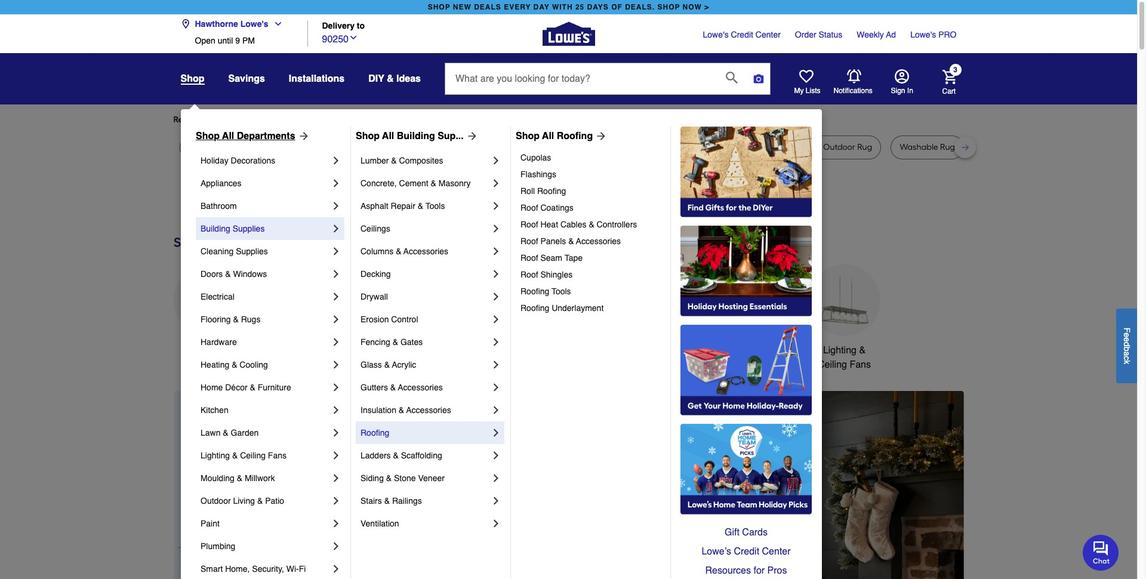 Task type: vqa. For each thing, say whether or not it's contained in the screenshot.
Lighting & Ceiling Fans link
yes



Task type: locate. For each thing, give the bounding box(es) containing it.
seam
[[541, 253, 562, 263]]

roofing up roof coatings
[[537, 186, 566, 196]]

shop new deals every day with 25 days of deals. shop now > link
[[426, 0, 712, 14]]

kitchen link
[[201, 399, 330, 422]]

smart inside button
[[727, 345, 752, 356]]

roll roofing link
[[521, 183, 662, 199]]

1 vertical spatial lighting & ceiling fans
[[201, 451, 287, 460]]

1 roth from the left
[[512, 142, 530, 152]]

1 arrow right image from the left
[[464, 130, 478, 142]]

roofing up ladders
[[361, 428, 389, 438]]

roth for rug
[[632, 142, 650, 152]]

chevron right image for lawn & garden
[[330, 427, 342, 439]]

accessories up roof seam tape link
[[576, 236, 621, 246]]

appliances
[[201, 179, 242, 188], [186, 345, 233, 356]]

4 roof from the top
[[521, 253, 538, 263]]

recommended searches for you heading
[[173, 114, 964, 126]]

accessories inside gutters & accessories link
[[398, 383, 443, 392]]

weekly
[[857, 30, 884, 39]]

0 vertical spatial smart
[[727, 345, 752, 356]]

accessories inside insulation & accessories "link"
[[406, 405, 451, 415]]

chevron right image for ventilation
[[490, 518, 502, 530]]

roof seam tape link
[[521, 250, 662, 266]]

stairs & railings
[[361, 496, 422, 506]]

0 vertical spatial decorations
[[231, 156, 275, 165]]

1 and from the left
[[495, 142, 510, 152]]

camera image
[[753, 73, 765, 85]]

2 horizontal spatial area
[[734, 142, 752, 152]]

with
[[552, 3, 573, 11]]

1 horizontal spatial area
[[532, 142, 550, 152]]

arrow right image for shop all roofing
[[593, 130, 607, 142]]

center up pros
[[762, 546, 791, 557]]

washable rug
[[900, 142, 955, 152]]

1 horizontal spatial you
[[388, 115, 402, 125]]

chevron right image for decking
[[490, 268, 502, 280]]

ceiling inside 'lighting & ceiling fans'
[[818, 359, 847, 370]]

1 horizontal spatial smart
[[727, 345, 752, 356]]

shop up 5x8
[[196, 131, 220, 142]]

roof up the roofing tools
[[521, 270, 538, 279]]

1 horizontal spatial arrow right image
[[593, 130, 607, 142]]

0 horizontal spatial arrow right image
[[295, 130, 310, 142]]

0 vertical spatial arrow right image
[[295, 130, 310, 142]]

1 horizontal spatial ceiling
[[818, 359, 847, 370]]

roll roofing
[[521, 186, 566, 196]]

chevron right image for stairs & railings
[[490, 495, 502, 507]]

e up d on the right bottom of the page
[[1123, 332, 1132, 337]]

2 and from the left
[[615, 142, 630, 152]]

search image
[[726, 72, 738, 83]]

credit for lowe's
[[734, 546, 760, 557]]

cleaning
[[201, 247, 234, 256]]

decorations down rug rug
[[231, 156, 275, 165]]

roofing down recommended searches for you heading at the top of page
[[557, 131, 593, 142]]

chevron right image for siding & stone veneer
[[490, 472, 502, 484]]

appliances up heating
[[186, 345, 233, 356]]

arrow right image inside shop all roofing link
[[593, 130, 607, 142]]

decorations for christmas
[[365, 359, 416, 370]]

status
[[819, 30, 843, 39]]

lowe's wishes you and your family a happy hanukkah. image
[[173, 190, 964, 220]]

1 vertical spatial arrow right image
[[942, 495, 954, 507]]

2 roth from the left
[[632, 142, 650, 152]]

chevron right image for hardware
[[330, 336, 342, 348]]

1 allen from the left
[[474, 142, 493, 152]]

9
[[235, 36, 240, 45]]

roofing for roofing tools
[[521, 287, 549, 296]]

fi
[[299, 564, 306, 574]]

roof left the 'seam'
[[521, 253, 538, 263]]

0 vertical spatial supplies
[[233, 224, 265, 233]]

0 vertical spatial ceiling
[[818, 359, 847, 370]]

0 horizontal spatial tools
[[426, 201, 445, 211]]

cables
[[561, 220, 587, 229]]

roofing for roofing underlayment
[[521, 303, 549, 313]]

lowe's pro link
[[911, 29, 957, 41]]

lists
[[806, 87, 821, 95]]

chevron right image for lighting & ceiling fans
[[330, 450, 342, 462]]

all for roofing
[[542, 131, 554, 142]]

accessories
[[576, 236, 621, 246], [404, 247, 448, 256], [398, 383, 443, 392], [406, 405, 451, 415]]

2 you from the left
[[388, 115, 402, 125]]

resources
[[705, 565, 751, 576]]

my lists
[[794, 87, 821, 95]]

furniture
[[367, 142, 401, 152]]

2 e from the top
[[1123, 337, 1132, 342]]

chevron right image for home décor & furniture
[[330, 382, 342, 393]]

arrow right image
[[464, 130, 478, 142], [593, 130, 607, 142]]

1 horizontal spatial allen
[[594, 142, 613, 152]]

1 horizontal spatial arrow right image
[[942, 495, 954, 507]]

find gifts for the diyer. image
[[681, 127, 812, 217]]

chevron right image for insulation & accessories
[[490, 404, 502, 416]]

roofing inside roofing link
[[361, 428, 389, 438]]

0 vertical spatial fans
[[850, 359, 871, 370]]

supplies up cleaning supplies
[[233, 224, 265, 233]]

shop up allen and roth area rug
[[516, 131, 540, 142]]

0 horizontal spatial lowe's
[[240, 19, 268, 29]]

center for lowe's credit center
[[762, 546, 791, 557]]

appliances down holiday
[[201, 179, 242, 188]]

roof left the heat
[[521, 220, 538, 229]]

you up shop all building sup...
[[388, 115, 402, 125]]

for up departments
[[270, 115, 280, 125]]

1 you from the left
[[282, 115, 296, 125]]

appliances button
[[173, 264, 245, 358]]

0 horizontal spatial decorations
[[231, 156, 275, 165]]

décor
[[225, 383, 248, 392]]

accessories inside columns & accessories link
[[404, 247, 448, 256]]

0 horizontal spatial smart
[[201, 564, 223, 574]]

allen right desk
[[474, 142, 493, 152]]

0 horizontal spatial washable
[[694, 142, 732, 152]]

5 roof from the top
[[521, 270, 538, 279]]

lowe's home improvement account image
[[895, 69, 909, 84]]

0 vertical spatial kitchen
[[447, 345, 479, 356]]

kitchen up lawn
[[201, 405, 229, 415]]

scaffolding
[[401, 451, 442, 460]]

0 horizontal spatial for
[[270, 115, 280, 125]]

area rug
[[305, 142, 340, 152]]

roth up flashings 'link'
[[632, 142, 650, 152]]

roth for area
[[512, 142, 530, 152]]

chevron down image
[[268, 19, 283, 29]]

roof down roll at the left top
[[521, 203, 538, 213]]

roofing inside roofing tools link
[[521, 287, 549, 296]]

for for searches
[[270, 115, 280, 125]]

1 horizontal spatial washable
[[900, 142, 938, 152]]

shop all building sup... link
[[356, 129, 478, 143]]

1 vertical spatial credit
[[734, 546, 760, 557]]

roofing inside roll roofing link
[[537, 186, 566, 196]]

2 horizontal spatial all
[[542, 131, 554, 142]]

kitchen faucets button
[[446, 264, 517, 358]]

1 horizontal spatial lighting & ceiling fans
[[818, 345, 871, 370]]

1 horizontal spatial shop
[[658, 3, 680, 11]]

1 vertical spatial center
[[762, 546, 791, 557]]

lowe's inside button
[[240, 19, 268, 29]]

lighting inside 'lighting & ceiling fans'
[[823, 345, 857, 356]]

chevron right image for holiday decorations
[[330, 155, 342, 167]]

2 shop from the left
[[658, 3, 680, 11]]

50 percent off all artificial christmas trees, holiday lights and more. image
[[385, 391, 964, 579]]

accessories up roofing link
[[406, 405, 451, 415]]

lighting & ceiling fans inside lighting & ceiling fans link
[[201, 451, 287, 460]]

lowe's left pro
[[911, 30, 936, 39]]

roof for roof panels & accessories
[[521, 236, 538, 246]]

tools up the roofing underlayment
[[552, 287, 571, 296]]

all up cupolas
[[542, 131, 554, 142]]

roof panels & accessories
[[521, 236, 621, 246]]

ad
[[886, 30, 896, 39]]

lighting & ceiling fans inside lighting & ceiling fans button
[[818, 345, 871, 370]]

asphalt repair & tools
[[361, 201, 445, 211]]

3
[[954, 66, 958, 74]]

fencing
[[361, 337, 390, 347]]

for left pros
[[754, 565, 765, 576]]

lowe's home improvement notification center image
[[847, 69, 861, 83]]

my lists link
[[794, 69, 821, 96]]

tools
[[426, 201, 445, 211], [552, 287, 571, 296]]

0 vertical spatial home
[[755, 345, 781, 356]]

sup...
[[438, 131, 464, 142]]

lowe's down >
[[703, 30, 729, 39]]

lowe's
[[240, 19, 268, 29], [703, 30, 729, 39], [911, 30, 936, 39]]

0 vertical spatial lighting & ceiling fans
[[818, 345, 871, 370]]

0 horizontal spatial shop
[[428, 3, 451, 11]]

lowe's home improvement logo image
[[542, 7, 595, 60]]

0 vertical spatial building
[[397, 131, 435, 142]]

building up cleaning on the left top of page
[[201, 224, 230, 233]]

for inside 'link'
[[376, 115, 386, 125]]

home inside button
[[755, 345, 781, 356]]

chevron right image for gutters & accessories
[[490, 382, 502, 393]]

2 horizontal spatial lowe's
[[911, 30, 936, 39]]

drywall link
[[361, 285, 490, 308]]

roof left panels
[[521, 236, 538, 246]]

0 horizontal spatial and
[[495, 142, 510, 152]]

lighting & ceiling fans button
[[809, 264, 880, 372]]

2 horizontal spatial shop
[[516, 131, 540, 142]]

1 washable from the left
[[694, 142, 732, 152]]

smart for smart home
[[727, 345, 752, 356]]

credit up 'search' image
[[731, 30, 753, 39]]

1 vertical spatial appliances
[[186, 345, 233, 356]]

0 horizontal spatial kitchen
[[201, 405, 229, 415]]

2 all from the left
[[382, 131, 394, 142]]

lowe's
[[702, 546, 731, 557]]

3 all from the left
[[542, 131, 554, 142]]

controllers
[[597, 220, 637, 229]]

get your home holiday-ready. image
[[681, 325, 812, 416]]

bathroom link
[[201, 195, 330, 217]]

arrow right image
[[295, 130, 310, 142], [942, 495, 954, 507]]

you
[[282, 115, 296, 125], [388, 115, 402, 125]]

>
[[705, 3, 709, 11]]

roof
[[521, 203, 538, 213], [521, 220, 538, 229], [521, 236, 538, 246], [521, 253, 538, 263], [521, 270, 538, 279]]

0 horizontal spatial shop
[[196, 131, 220, 142]]

2 washable from the left
[[900, 142, 938, 152]]

2 horizontal spatial for
[[754, 565, 765, 576]]

0 vertical spatial center
[[756, 30, 781, 39]]

bathroom inside button
[[642, 345, 684, 356]]

decorations
[[231, 156, 275, 165], [365, 359, 416, 370]]

1 vertical spatial home
[[201, 383, 223, 392]]

roof for roof seam tape
[[521, 253, 538, 263]]

holiday hosting essentials. image
[[681, 226, 812, 316]]

& inside "link"
[[225, 269, 231, 279]]

scroll to item #3 image
[[671, 577, 702, 579]]

2 arrow right image from the left
[[593, 130, 607, 142]]

hawthorne lowe's button
[[181, 12, 288, 36]]

1 vertical spatial building
[[201, 224, 230, 233]]

0 horizontal spatial you
[[282, 115, 296, 125]]

ventilation link
[[361, 512, 490, 535]]

credit
[[731, 30, 753, 39], [734, 546, 760, 557]]

shop left now
[[658, 3, 680, 11]]

1 horizontal spatial lighting
[[823, 345, 857, 356]]

you for recommended searches for you
[[282, 115, 296, 125]]

1 horizontal spatial all
[[382, 131, 394, 142]]

1 horizontal spatial decorations
[[365, 359, 416, 370]]

chevron right image for electrical
[[330, 291, 342, 303]]

notifications
[[834, 86, 873, 95]]

cleaning supplies link
[[201, 240, 330, 263]]

6 rug from the left
[[652, 142, 666, 152]]

millwork
[[245, 473, 275, 483]]

0 vertical spatial tools
[[426, 201, 445, 211]]

chevron right image for doors & windows
[[330, 268, 342, 280]]

roth up cupolas
[[512, 142, 530, 152]]

chevron right image for columns & accessories
[[490, 245, 502, 257]]

for
[[270, 115, 280, 125], [376, 115, 386, 125], [754, 565, 765, 576]]

washable for washable area rug
[[694, 142, 732, 152]]

roofing down the roofing tools
[[521, 303, 549, 313]]

3 shop from the left
[[516, 131, 540, 142]]

chevron right image for roofing
[[490, 427, 502, 439]]

chevron right image for ceilings
[[490, 223, 502, 235]]

1 horizontal spatial lowe's
[[703, 30, 729, 39]]

decorations down christmas
[[365, 359, 416, 370]]

arrow right image inside shop all departments link
[[295, 130, 310, 142]]

5 rug from the left
[[552, 142, 567, 152]]

all down recommended searches for you
[[222, 131, 234, 142]]

1 horizontal spatial for
[[376, 115, 386, 125]]

3 roof from the top
[[521, 236, 538, 246]]

credit up resources for pros link
[[734, 546, 760, 557]]

building up desk
[[397, 131, 435, 142]]

0 vertical spatial credit
[[731, 30, 753, 39]]

lighting & ceiling fans link
[[201, 444, 330, 467]]

of
[[611, 3, 623, 11]]

center left 'order'
[[756, 30, 781, 39]]

you inside more suggestions for you 'link'
[[388, 115, 402, 125]]

1 horizontal spatial fans
[[850, 359, 871, 370]]

moulding & millwork
[[201, 473, 275, 483]]

supplies up windows on the left
[[236, 247, 268, 256]]

coatings
[[541, 203, 574, 213]]

flashings link
[[521, 166, 662, 183]]

1 vertical spatial bathroom
[[642, 345, 684, 356]]

1 vertical spatial kitchen
[[201, 405, 229, 415]]

0 horizontal spatial ceiling
[[240, 451, 266, 460]]

shop 25 days of deals by category image
[[173, 232, 964, 252]]

kitchen inside button
[[447, 345, 479, 356]]

0 horizontal spatial area
[[305, 142, 323, 152]]

lowe's up 'pm' at the left of the page
[[240, 19, 268, 29]]

rug
[[188, 142, 203, 152], [246, 142, 261, 152], [263, 142, 278, 152], [325, 142, 340, 152], [552, 142, 567, 152], [652, 142, 666, 152], [754, 142, 769, 152], [857, 142, 872, 152], [940, 142, 955, 152]]

1 shop from the left
[[196, 131, 220, 142]]

1 horizontal spatial shop
[[356, 131, 380, 142]]

e up b
[[1123, 337, 1132, 342]]

lumber
[[361, 156, 389, 165]]

gift
[[725, 527, 740, 538]]

1 horizontal spatial roth
[[632, 142, 650, 152]]

credit for lowe's
[[731, 30, 753, 39]]

0 horizontal spatial all
[[222, 131, 234, 142]]

chevron right image for kitchen
[[330, 404, 342, 416]]

outdoor
[[201, 496, 231, 506]]

1 horizontal spatial bathroom
[[642, 345, 684, 356]]

1 horizontal spatial home
[[755, 345, 781, 356]]

None search field
[[445, 63, 771, 106]]

0 vertical spatial lighting
[[823, 345, 857, 356]]

1 vertical spatial supplies
[[236, 247, 268, 256]]

1 vertical spatial tools
[[552, 287, 571, 296]]

decorations inside button
[[365, 359, 416, 370]]

chevron right image
[[330, 155, 342, 167], [490, 155, 502, 167], [330, 177, 342, 189], [490, 177, 502, 189], [330, 200, 342, 212], [490, 200, 502, 212], [330, 291, 342, 303], [490, 291, 502, 303], [490, 336, 502, 348], [490, 382, 502, 393], [330, 427, 342, 439], [330, 450, 342, 462], [330, 495, 342, 507], [330, 518, 342, 530]]

lowe's home improvement cart image
[[942, 70, 957, 84]]

3 area from the left
[[734, 142, 752, 152]]

1 vertical spatial fans
[[268, 451, 287, 460]]

cooling
[[240, 360, 268, 370]]

accessories up decking link
[[404, 247, 448, 256]]

cement
[[399, 179, 428, 188]]

allen up flashings 'link'
[[594, 142, 613, 152]]

1 roof from the top
[[521, 203, 538, 213]]

open
[[195, 36, 215, 45]]

desk
[[429, 142, 447, 152]]

0 vertical spatial bathroom
[[201, 201, 237, 211]]

1 vertical spatial lighting
[[201, 451, 230, 460]]

chevron right image
[[330, 223, 342, 235], [490, 223, 502, 235], [330, 245, 342, 257], [490, 245, 502, 257], [330, 268, 342, 280], [490, 268, 502, 280], [330, 313, 342, 325], [490, 313, 502, 325], [330, 336, 342, 348], [330, 359, 342, 371], [490, 359, 502, 371], [330, 382, 342, 393], [330, 404, 342, 416], [490, 404, 502, 416], [490, 427, 502, 439], [490, 450, 502, 462], [330, 472, 342, 484], [490, 472, 502, 484], [490, 495, 502, 507], [490, 518, 502, 530], [330, 540, 342, 552], [330, 563, 342, 575]]

smart home
[[727, 345, 781, 356]]

roofing down roof shingles
[[521, 287, 549, 296]]

8 rug from the left
[[857, 142, 872, 152]]

asphalt repair & tools link
[[361, 195, 490, 217]]

0 horizontal spatial allen
[[474, 142, 493, 152]]

1 all from the left
[[222, 131, 234, 142]]

heat
[[541, 220, 558, 229]]

accessories up insulation & accessories "link" on the bottom of page
[[398, 383, 443, 392]]

0 horizontal spatial lighting & ceiling fans
[[201, 451, 287, 460]]

chat invite button image
[[1083, 534, 1120, 571]]

1 horizontal spatial kitchen
[[447, 345, 479, 356]]

shop down more suggestions for you 'link'
[[356, 131, 380, 142]]

shop left the new
[[428, 3, 451, 11]]

2 allen from the left
[[594, 142, 613, 152]]

kitchen
[[447, 345, 479, 356], [201, 405, 229, 415]]

1 horizontal spatial and
[[615, 142, 630, 152]]

2 shop from the left
[[356, 131, 380, 142]]

1 shop from the left
[[428, 3, 451, 11]]

tape
[[565, 253, 583, 263]]

chevron right image for erosion control
[[490, 313, 502, 325]]

kitchen left 'faucets'
[[447, 345, 479, 356]]

tools up ceilings link
[[426, 201, 445, 211]]

1 vertical spatial smart
[[201, 564, 223, 574]]

lowe's home team holiday picks. image
[[681, 424, 812, 515]]

all up furniture
[[382, 131, 394, 142]]

0 horizontal spatial arrow right image
[[464, 130, 478, 142]]

you left more
[[282, 115, 296, 125]]

1 horizontal spatial tools
[[552, 287, 571, 296]]

2 roof from the top
[[521, 220, 538, 229]]

roofing inside roofing underlayment link
[[521, 303, 549, 313]]

arrow right image up cupolas link
[[593, 130, 607, 142]]

delivery to
[[322, 21, 365, 31]]

building supplies
[[201, 224, 265, 233]]

for up furniture
[[376, 115, 386, 125]]

shop
[[196, 131, 220, 142], [356, 131, 380, 142], [516, 131, 540, 142]]

1 vertical spatial decorations
[[365, 359, 416, 370]]

0 horizontal spatial roth
[[512, 142, 530, 152]]

smart for smart home, security, wi-fi
[[201, 564, 223, 574]]

shop
[[428, 3, 451, 11], [658, 3, 680, 11]]

shop
[[181, 73, 204, 84]]

arrow right image right desk
[[464, 130, 478, 142]]

holiday decorations link
[[201, 149, 330, 172]]

arrow right image inside shop all building sup... link
[[464, 130, 478, 142]]

chevron down image
[[349, 33, 358, 42]]

fans inside 'lighting & ceiling fans'
[[850, 359, 871, 370]]

order
[[795, 30, 817, 39]]

recommended
[[173, 115, 231, 125]]



Task type: describe. For each thing, give the bounding box(es) containing it.
arrow right image for shop all building sup...
[[464, 130, 478, 142]]

0 horizontal spatial home
[[201, 383, 223, 392]]

flooring & rugs
[[201, 315, 261, 324]]

accessories inside roof panels & accessories link
[[576, 236, 621, 246]]

gutters
[[361, 383, 388, 392]]

roof for roof shingles
[[521, 270, 538, 279]]

security,
[[252, 564, 284, 574]]

accessories for insulation & accessories
[[406, 405, 451, 415]]

roofing underlayment link
[[521, 300, 662, 316]]

lawn
[[201, 428, 221, 438]]

chevron right image for lumber & composites
[[490, 155, 502, 167]]

chevron right image for moulding & millwork
[[330, 472, 342, 484]]

all for departments
[[222, 131, 234, 142]]

heating
[[201, 360, 229, 370]]

c
[[1123, 356, 1132, 360]]

stone
[[394, 473, 416, 483]]

installations
[[289, 73, 345, 84]]

doors & windows link
[[201, 263, 330, 285]]

supplies for cleaning supplies
[[236, 247, 268, 256]]

accessories for gutters & accessories
[[398, 383, 443, 392]]

0 horizontal spatial building
[[201, 224, 230, 233]]

gutters & accessories link
[[361, 376, 490, 399]]

shop for shop all building sup...
[[356, 131, 380, 142]]

every
[[504, 3, 531, 11]]

pros
[[768, 565, 787, 576]]

smart home button
[[718, 264, 790, 358]]

weekly ad
[[857, 30, 896, 39]]

chevron right image for heating & cooling
[[330, 359, 342, 371]]

0 horizontal spatial bathroom
[[201, 201, 237, 211]]

25 days of deals. don't miss deals every day. same-day delivery on in-stock orders placed by 2 p m. image
[[173, 391, 366, 579]]

lowe's credit center link
[[703, 29, 781, 41]]

christmas decorations
[[365, 345, 416, 370]]

& inside 'lighting & ceiling fans'
[[859, 345, 866, 356]]

all for building
[[382, 131, 394, 142]]

home,
[[225, 564, 250, 574]]

4 rug from the left
[[325, 142, 340, 152]]

decorations for holiday
[[231, 156, 275, 165]]

flashings
[[521, 170, 556, 179]]

center for lowe's credit center
[[756, 30, 781, 39]]

accessories for columns & accessories
[[404, 247, 448, 256]]

allen for allen and roth rug
[[594, 142, 613, 152]]

asphalt
[[361, 201, 389, 211]]

chevron right image for ladders & scaffolding
[[490, 450, 502, 462]]

d
[[1123, 342, 1132, 346]]

hardware
[[201, 337, 237, 347]]

wi-
[[286, 564, 299, 574]]

sign in
[[891, 87, 913, 95]]

erosion
[[361, 315, 389, 324]]

pm
[[242, 36, 255, 45]]

roofing for roofing
[[361, 428, 389, 438]]

you for more suggestions for you
[[388, 115, 402, 125]]

cupolas
[[521, 153, 551, 162]]

decking
[[361, 269, 391, 279]]

90250 button
[[322, 31, 358, 46]]

allen and roth rug
[[594, 142, 666, 152]]

pro
[[939, 30, 957, 39]]

order status
[[795, 30, 843, 39]]

resources for pros
[[705, 565, 787, 576]]

erosion control
[[361, 315, 418, 324]]

b
[[1123, 346, 1132, 351]]

sign
[[891, 87, 905, 95]]

stairs
[[361, 496, 382, 506]]

recommended searches for you
[[173, 115, 296, 125]]

paint link
[[201, 512, 330, 535]]

kitchen for kitchen
[[201, 405, 229, 415]]

gift cards link
[[681, 523, 812, 542]]

lowe's home improvement lists image
[[799, 69, 814, 84]]

1 e from the top
[[1123, 332, 1132, 337]]

cupolas link
[[521, 149, 662, 166]]

open until 9 pm
[[195, 36, 255, 45]]

deals
[[474, 3, 501, 11]]

appliances link
[[201, 172, 330, 195]]

shop new deals every day with 25 days of deals. shop now >
[[428, 3, 709, 11]]

plumbing
[[201, 542, 235, 551]]

for for suggestions
[[376, 115, 386, 125]]

decking link
[[361, 263, 490, 285]]

lawn & garden
[[201, 428, 259, 438]]

roofing tools link
[[521, 283, 662, 300]]

living
[[233, 496, 255, 506]]

1 area from the left
[[305, 142, 323, 152]]

doors
[[201, 269, 223, 279]]

chevron right image for fencing & gates
[[490, 336, 502, 348]]

kitchen for kitchen faucets
[[447, 345, 479, 356]]

railings
[[392, 496, 422, 506]]

chevron right image for drywall
[[490, 291, 502, 303]]

windows
[[233, 269, 267, 279]]

savings
[[228, 73, 265, 84]]

9 rug from the left
[[940, 142, 955, 152]]

fencing & gates link
[[361, 331, 490, 353]]

siding & stone veneer link
[[361, 467, 490, 490]]

0 vertical spatial appliances
[[201, 179, 242, 188]]

0 horizontal spatial fans
[[268, 451, 287, 460]]

insulation & accessories
[[361, 405, 451, 415]]

chevron right image for asphalt repair & tools
[[490, 200, 502, 212]]

columns & accessories
[[361, 247, 448, 256]]

k
[[1123, 360, 1132, 364]]

chevron right image for outdoor living & patio
[[330, 495, 342, 507]]

lowe's pro
[[911, 30, 957, 39]]

home décor & furniture link
[[201, 376, 330, 399]]

columns
[[361, 247, 394, 256]]

bathroom button
[[627, 264, 699, 358]]

days
[[587, 3, 609, 11]]

1 horizontal spatial building
[[397, 131, 435, 142]]

shop for shop all roofing
[[516, 131, 540, 142]]

lawn & garden link
[[201, 422, 330, 444]]

1 vertical spatial ceiling
[[240, 451, 266, 460]]

lowe's for lowe's credit center
[[703, 30, 729, 39]]

acrylic
[[392, 360, 416, 370]]

chevron right image for appliances
[[330, 177, 342, 189]]

savings button
[[228, 68, 265, 90]]

and for allen and roth rug
[[615, 142, 630, 152]]

chevron right image for plumbing
[[330, 540, 342, 552]]

arrow left image
[[396, 495, 408, 507]]

shop for shop all departments
[[196, 131, 220, 142]]

chevron right image for glass & acrylic
[[490, 359, 502, 371]]

shop all building sup...
[[356, 131, 464, 142]]

ventilation
[[361, 519, 399, 528]]

paint
[[201, 519, 220, 528]]

location image
[[181, 19, 190, 29]]

roof shingles
[[521, 270, 573, 279]]

roof for roof coatings
[[521, 203, 538, 213]]

0 horizontal spatial lighting
[[201, 451, 230, 460]]

moulding & millwork link
[[201, 467, 330, 490]]

appliances inside button
[[186, 345, 233, 356]]

new
[[453, 3, 472, 11]]

2 area from the left
[[532, 142, 550, 152]]

ladders
[[361, 451, 391, 460]]

& inside 'link'
[[384, 360, 390, 370]]

deals.
[[625, 3, 655, 11]]

shop all roofing
[[516, 131, 593, 142]]

chevron right image for cleaning supplies
[[330, 245, 342, 257]]

ceilings
[[361, 224, 390, 233]]

erosion control link
[[361, 308, 490, 331]]

outdoor living & patio link
[[201, 490, 330, 512]]

Search Query text field
[[445, 63, 716, 94]]

roofing tools
[[521, 287, 571, 296]]

ideas
[[396, 73, 421, 84]]

cards
[[742, 527, 768, 538]]

lowe's for lowe's pro
[[911, 30, 936, 39]]

columns & accessories link
[[361, 240, 490, 263]]

1 rug from the left
[[188, 142, 203, 152]]

plumbing link
[[201, 535, 330, 558]]

chevron right image for bathroom
[[330, 200, 342, 212]]

chevron right image for smart home, security, wi-fi
[[330, 563, 342, 575]]

cleaning supplies
[[201, 247, 268, 256]]

f e e d b a c k button
[[1117, 308, 1137, 383]]

3 rug from the left
[[263, 142, 278, 152]]

chevron right image for building supplies
[[330, 223, 342, 235]]

chevron right image for concrete, cement & masonry
[[490, 177, 502, 189]]

repair
[[391, 201, 415, 211]]

supplies for building supplies
[[233, 224, 265, 233]]

roofing inside shop all roofing link
[[557, 131, 593, 142]]

roof for roof heat cables & controllers
[[521, 220, 538, 229]]

searches
[[233, 115, 268, 125]]

allen for allen and roth area rug
[[474, 142, 493, 152]]

and for allen and roth area rug
[[495, 142, 510, 152]]

chevron right image for flooring & rugs
[[330, 313, 342, 325]]

panels
[[541, 236, 566, 246]]

washable for washable rug
[[900, 142, 938, 152]]

7 rug from the left
[[754, 142, 769, 152]]

chevron right image for paint
[[330, 518, 342, 530]]

2 rug from the left
[[246, 142, 261, 152]]

installations button
[[289, 68, 345, 90]]

& inside "link"
[[399, 405, 404, 415]]



